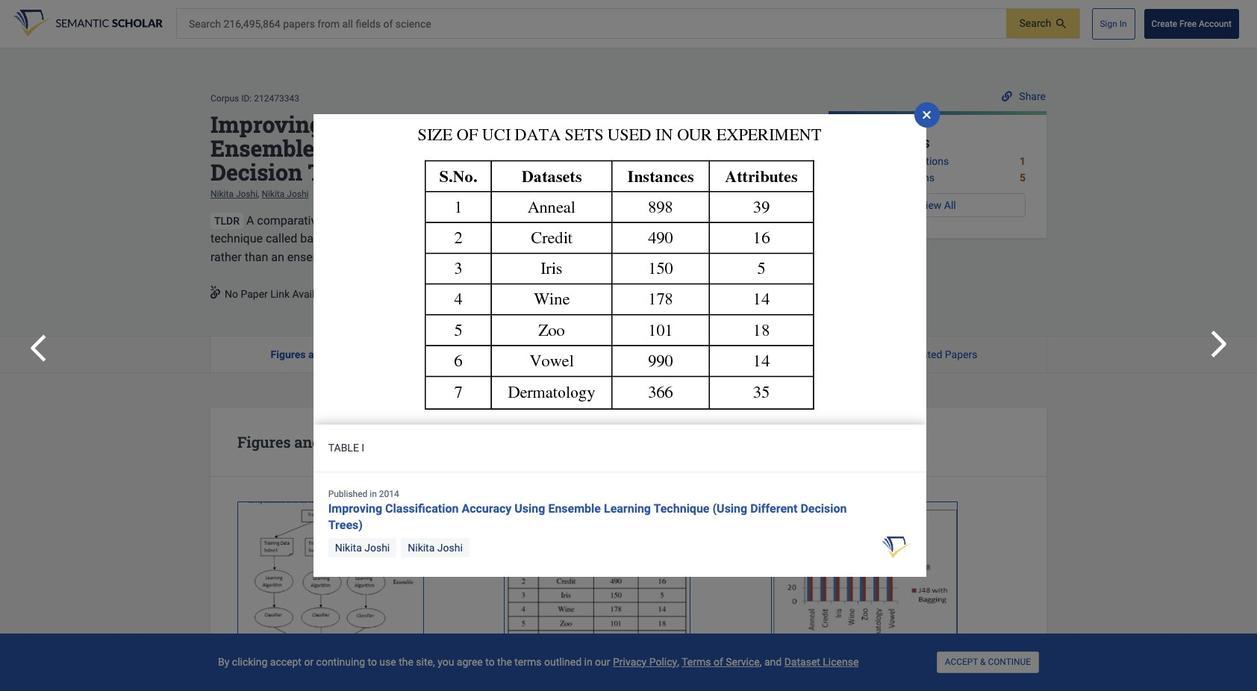 Task type: vqa. For each thing, say whether or not it's contained in the screenshot.
Nur within the Figures Carousel dialog
no



Task type: locate. For each thing, give the bounding box(es) containing it.
1 vertical spatial svg image
[[922, 109, 934, 121]]

improving
[[211, 110, 323, 139], [328, 502, 383, 516]]

tables for figures and tables
[[328, 349, 359, 361]]

view all button
[[850, 193, 1026, 217]]

1 vertical spatial decision
[[801, 502, 848, 516]]

2 vertical spatial svg image
[[211, 285, 221, 300]]

1 vertical spatial different
[[751, 502, 798, 516]]

1 horizontal spatial different
[[751, 502, 798, 516]]

of up used,
[[358, 213, 369, 228]]

2 search from the left
[[189, 18, 221, 30]]

12
[[850, 134, 867, 152], [496, 349, 508, 361]]

learning for published in  2014 improving classification accuracy using ensemble learning technique (using different decision trees)
[[604, 502, 651, 516]]

0 horizontal spatial search
[[189, 18, 221, 30]]

our
[[595, 657, 611, 668]]

0 horizontal spatial to
[[368, 657, 377, 668]]

table
[[328, 442, 359, 454]]

related papers link
[[839, 337, 1047, 373]]

12 citations
[[850, 134, 931, 152], [496, 349, 552, 361]]

different
[[615, 134, 711, 163], [751, 502, 798, 516]]

from left all
[[318, 18, 340, 30]]

0 vertical spatial different
[[615, 134, 711, 163]]

create left alert
[[452, 288, 483, 300]]

increases.
[[505, 250, 559, 264]]

technique for published in  2014 improving classification accuracy using ensemble learning technique (using different decision trees)
[[654, 502, 710, 516]]

an
[[271, 250, 284, 264]]

learning for corpus id: 212473343 improving classification accuracy using ensemble learning technique (using different decision trees)
[[320, 134, 416, 163]]

create inside improving classification accuracy using ensemble learning technique (using different decision trees) main content
[[452, 288, 483, 300]]

learning inside 'published in  2014 improving classification accuracy using ensemble learning technique (using different decision trees)'
[[604, 502, 651, 516]]

create alert
[[452, 288, 507, 300]]

study
[[326, 213, 355, 228]]

background citations link
[[850, 153, 950, 170]]

0 vertical spatial 12 citations
[[850, 134, 931, 152]]

0 vertical spatial trees)
[[308, 157, 375, 187]]

create for create free account
[[1152, 19, 1178, 29]]

technique inside corpus id: 212473343 improving classification accuracy using ensemble learning technique (using different decision trees)
[[422, 134, 534, 163]]

decision inside corpus id: 212473343 improving classification accuracy using ensemble learning technique (using different decision trees)
[[211, 157, 303, 187]]

used,
[[358, 231, 386, 245]]

0 horizontal spatial create
[[452, 288, 483, 300]]

this
[[413, 433, 440, 452]]

technique for corpus id: 212473343 improving classification accuracy using ensemble learning technique (using different decision trees)
[[422, 134, 534, 163]]

from right i
[[375, 433, 409, 452]]

1 horizontal spatial improving
[[328, 502, 383, 516]]

id:
[[241, 93, 252, 104]]

classification for corpus id: 212473343 improving classification accuracy using ensemble learning technique (using different decision trees)
[[328, 110, 474, 139]]

expand button
[[559, 248, 600, 267]]

0 horizontal spatial using
[[515, 502, 546, 516]]

1 horizontal spatial to
[[486, 657, 495, 668]]

of right terms
[[714, 657, 724, 668]]

agree
[[457, 657, 483, 668]]

computer
[[394, 189, 434, 199]]

0 horizontal spatial decision
[[211, 157, 303, 187]]

accuracy
[[479, 110, 581, 139], [462, 502, 512, 516]]

(using for corpus id: 212473343 improving classification accuracy using ensemble learning technique (using different decision trees)
[[540, 134, 610, 163]]

from inside improving classification accuracy using ensemble learning technique (using different decision trees) main content
[[375, 433, 409, 452]]

using for corpus id: 212473343 improving classification accuracy using ensemble learning technique (using different decision trees)
[[587, 110, 650, 139]]

ensemble,
[[287, 250, 342, 264]]

and inside a comparative study of different classifiers (decision trees) when the ensemble learning technique called bagging is used, and it is observed that when the authors use a single classifier rather than an ensemble, the classification error further increases.
[[389, 231, 409, 245]]

1 vertical spatial trees)
[[328, 518, 363, 533]]

1 vertical spatial create
[[452, 288, 483, 300]]

and left it
[[389, 231, 409, 245]]

1 horizontal spatial decision
[[801, 502, 848, 516]]

1 vertical spatial use
[[380, 657, 396, 668]]

svg image inside search button
[[1057, 19, 1066, 29]]

by clicking accept or continuing to use the site, you agree to the terms outlined in our privacy policy , terms of service , and dataset license
[[218, 657, 859, 668]]

0 vertical spatial technique
[[422, 134, 534, 163]]

svg image left no
[[211, 285, 221, 300]]

0 vertical spatial from
[[318, 18, 340, 30]]

1 horizontal spatial from
[[375, 433, 409, 452]]

12 citations down the "cite" button
[[496, 349, 552, 361]]

0 horizontal spatial technique
[[422, 134, 534, 163]]

a comparative study of different classifiers (decision trees) when the ensemble learning technique called bagging is used, and it is observed that when the authors use a single classifier rather than an ensemble, the classification error further increases.
[[211, 213, 719, 264]]

0 vertical spatial of
[[384, 18, 393, 30]]

tables
[[328, 349, 359, 361], [325, 433, 371, 452]]

science
[[396, 18, 432, 30]]

technique
[[422, 134, 534, 163], [654, 502, 710, 516]]

technique inside 'published in  2014 improving classification accuracy using ensemble learning technique (using different decision trees)'
[[654, 502, 710, 516]]

of inside a comparative study of different classifiers (decision trees) when the ensemble learning technique called bagging is used, and it is observed that when the authors use a single classifier rather than an ensemble, the classification error further increases.
[[358, 213, 369, 228]]

of right fields
[[384, 18, 393, 30]]

1 horizontal spatial technique
[[654, 502, 710, 516]]

create for create alert
[[452, 288, 483, 300]]

terms of service link
[[682, 657, 760, 668]]

12 citations link
[[420, 337, 629, 373]]

tables up published at the left bottom
[[325, 433, 371, 452]]

when up authors
[[564, 213, 592, 228]]

published in  2014 improving classification accuracy using ensemble learning technique (using different decision trees)
[[328, 489, 848, 533]]

1 vertical spatial learning
[[604, 502, 651, 516]]

(using for published in  2014 improving classification accuracy using ensemble learning technique (using different decision trees)
[[713, 502, 748, 516]]

svg image left sign
[[1057, 19, 1066, 29]]

0 vertical spatial 12
[[850, 134, 867, 152]]

accuracy inside corpus id: 212473343 improving classification accuracy using ensemble learning technique (using different decision trees)
[[479, 110, 581, 139]]

use left site,
[[380, 657, 396, 668]]

different
[[372, 213, 417, 228]]

from for tables
[[375, 433, 409, 452]]

0 vertical spatial figures
[[271, 349, 306, 361]]

site,
[[416, 657, 435, 668]]

0 horizontal spatial ,
[[258, 189, 260, 199]]

privacy policy link
[[613, 657, 678, 668]]

1 vertical spatial tables
[[325, 433, 371, 452]]

2014
[[379, 489, 399, 500]]

trees) down published at the left bottom
[[328, 518, 363, 533]]

1 horizontal spatial 12 citations
[[850, 134, 931, 152]]

0 horizontal spatial of
[[358, 213, 369, 228]]

0 vertical spatial use
[[605, 231, 624, 245]]

(using
[[540, 134, 610, 163], [713, 502, 748, 516]]

accuracy inside 'published in  2014 improving classification accuracy using ensemble learning technique (using different decision trees)'
[[462, 502, 512, 516]]

1 vertical spatial when
[[510, 231, 538, 245]]

ensemble
[[211, 134, 315, 163], [549, 502, 601, 516]]

1 horizontal spatial when
[[564, 213, 592, 228]]

1 horizontal spatial create
[[1152, 19, 1178, 29]]

1 vertical spatial (using
[[713, 502, 748, 516]]

, up comparative
[[258, 189, 260, 199]]

create left free
[[1152, 19, 1178, 29]]

trees) inside 'published in  2014 improving classification accuracy using ensemble learning technique (using different decision trees)'
[[328, 518, 363, 533]]

citations down the "cite" button
[[511, 349, 552, 361]]

in left 2014
[[370, 489, 377, 500]]

12 up background
[[850, 134, 867, 152]]

1 horizontal spatial search
[[1020, 17, 1052, 29]]

classification down 2014
[[386, 502, 459, 516]]

rather
[[211, 250, 242, 264]]

1 vertical spatial 12 citations
[[496, 349, 552, 361]]

improving inside 'published in  2014 improving classification accuracy using ensemble learning technique (using different decision trees)'
[[328, 502, 383, 516]]

1 vertical spatial figures
[[238, 433, 291, 452]]

0 vertical spatial using
[[587, 110, 650, 139]]

0 vertical spatial classification
[[328, 110, 474, 139]]

methods
[[850, 172, 891, 184]]

svg image inside the figures carousel dialog
[[922, 109, 934, 121]]

trees)
[[308, 157, 375, 187], [328, 518, 363, 533]]

1 horizontal spatial in
[[585, 657, 593, 668]]

1 horizontal spatial using
[[587, 110, 650, 139]]

classification inside 'published in  2014 improving classification accuracy using ensemble learning technique (using different decision trees)'
[[386, 502, 459, 516]]

(using inside 'published in  2014 improving classification accuracy using ensemble learning technique (using different decision trees)'
[[713, 502, 748, 516]]

figures
[[271, 349, 306, 361], [238, 433, 291, 452]]

when up increases.
[[510, 231, 538, 245]]

search inside button
[[1020, 17, 1052, 29]]

decision inside 'published in  2014 improving classification accuracy using ensemble learning technique (using different decision trees)'
[[801, 502, 848, 516]]

0 horizontal spatial improving
[[211, 110, 323, 139]]

0 vertical spatial decision
[[211, 157, 303, 187]]

in
[[1120, 19, 1128, 29]]

1 search from the left
[[1020, 17, 1052, 29]]

trees) up study
[[308, 157, 375, 187]]

view
[[920, 199, 942, 211]]

0 horizontal spatial ensemble
[[211, 134, 315, 163]]

(using inside corpus id: 212473343 improving classification accuracy using ensemble learning technique (using different decision trees)
[[540, 134, 610, 163]]

0 vertical spatial svg image
[[1057, 19, 1066, 29]]

0 vertical spatial create
[[1152, 19, 1178, 29]]

2 to from the left
[[486, 657, 495, 668]]

svg image up background citations link
[[922, 109, 934, 121]]

None search field
[[176, 9, 1081, 39]]

1 vertical spatial classification
[[386, 502, 459, 516]]

tables down available
[[328, 349, 359, 361]]

different inside corpus id: 212473343 improving classification accuracy using ensemble learning technique (using different decision trees)
[[615, 134, 711, 163]]

1 vertical spatial ensemble
[[549, 502, 601, 516]]

decision for published in  2014 improving classification accuracy using ensemble learning technique (using different decision trees)
[[801, 502, 848, 516]]

1 vertical spatial from
[[375, 433, 409, 452]]

,
[[258, 189, 260, 199], [678, 657, 680, 668], [760, 657, 762, 668]]

0 horizontal spatial in
[[370, 489, 377, 500]]

accept & continue
[[946, 658, 1032, 668]]

using inside 'published in  2014 improving classification accuracy using ensemble learning technique (using different decision trees)'
[[515, 502, 546, 516]]

create free account
[[1152, 19, 1233, 29]]

create
[[1152, 19, 1178, 29], [452, 288, 483, 300]]

1 vertical spatial using
[[515, 502, 546, 516]]

dataset license link
[[785, 657, 859, 668]]

2 vertical spatial of
[[714, 657, 724, 668]]

citations up methods citations
[[908, 155, 950, 167]]

accept
[[270, 657, 302, 668]]

trees) for published in  2014 improving classification accuracy using ensemble learning technique (using different decision trees)
[[328, 518, 363, 533]]

in left our
[[585, 657, 593, 668]]

0 vertical spatial accuracy
[[479, 110, 581, 139]]

comparative
[[257, 213, 323, 228]]

to
[[368, 657, 377, 668], [486, 657, 495, 668]]

is down study
[[346, 231, 355, 245]]

1 horizontal spatial is
[[422, 231, 431, 245]]

background
[[850, 155, 906, 167]]

citations for background citations link
[[908, 155, 950, 167]]

nikita joshi , nikita joshi
[[211, 189, 309, 199]]

cite
[[534, 288, 553, 300]]

science
[[436, 189, 467, 199]]

0 horizontal spatial (using
[[540, 134, 610, 163]]

svg image
[[1057, 19, 1066, 29], [922, 109, 934, 121], [211, 285, 221, 300]]

improving inside corpus id: 212473343 improving classification accuracy using ensemble learning technique (using different decision trees)
[[211, 110, 323, 139]]

tldr
[[214, 215, 240, 227]]

0 horizontal spatial learning
[[320, 134, 416, 163]]

from for papers
[[318, 18, 340, 30]]

classification up computer
[[328, 110, 474, 139]]

0 horizontal spatial from
[[318, 18, 340, 30]]

1 horizontal spatial use
[[605, 231, 624, 245]]

than
[[245, 250, 268, 264]]

, left dataset
[[760, 657, 762, 668]]

1 horizontal spatial svg image
[[922, 109, 934, 121]]

1 vertical spatial accuracy
[[462, 502, 512, 516]]

1 horizontal spatial nikita joshi
[[408, 543, 463, 555]]

joshi
[[236, 189, 258, 199], [287, 189, 309, 199], [365, 543, 390, 555], [438, 543, 463, 555]]

improving for published in  2014 improving classification accuracy using ensemble learning technique (using different decision trees)
[[328, 502, 383, 516]]

1 horizontal spatial ensemble
[[549, 502, 601, 516]]

to right agree at bottom left
[[486, 657, 495, 668]]

0 horizontal spatial 12 citations
[[496, 349, 552, 361]]

216,495,864
[[224, 18, 281, 30]]

2 nikita joshi from the left
[[408, 543, 463, 555]]

privacy
[[613, 657, 647, 668]]

classification inside corpus id: 212473343 improving classification accuracy using ensemble learning technique (using different decision trees)
[[328, 110, 474, 139]]

0 vertical spatial in
[[370, 489, 377, 500]]

0 horizontal spatial use
[[380, 657, 396, 668]]

12 citations up background citations link
[[850, 134, 931, 152]]

create inside banner
[[1152, 19, 1178, 29]]

search left 216,495,864 at the top left of the page
[[189, 18, 221, 30]]

paper
[[444, 433, 484, 452]]

use left the a
[[605, 231, 624, 245]]

learning inside corpus id: 212473343 improving classification accuracy using ensemble learning technique (using different decision trees)
[[320, 134, 416, 163]]

and down available
[[309, 349, 326, 361]]

to right the continuing on the left of page
[[368, 657, 377, 668]]

of
[[384, 18, 393, 30], [358, 213, 369, 228], [714, 657, 724, 668]]

license
[[823, 657, 859, 668]]

ensemble for corpus id: 212473343 improving classification accuracy using ensemble learning technique (using different decision trees)
[[211, 134, 315, 163]]

0 vertical spatial tables
[[328, 349, 359, 361]]

the left site,
[[399, 657, 414, 668]]

2 horizontal spatial svg image
[[1057, 19, 1066, 29]]

improving down published at the left bottom
[[328, 502, 383, 516]]

0 horizontal spatial different
[[615, 134, 711, 163]]

0 horizontal spatial is
[[346, 231, 355, 245]]

accuracy for corpus id: 212473343 improving classification accuracy using ensemble learning technique (using different decision trees)
[[479, 110, 581, 139]]

using
[[587, 110, 650, 139], [515, 502, 546, 516]]

1 vertical spatial improving
[[328, 502, 383, 516]]

1 vertical spatial technique
[[654, 502, 710, 516]]

figures and tables from this paper
[[238, 433, 484, 452]]

2 is from the left
[[422, 231, 431, 245]]

using for published in  2014 improving classification accuracy using ensemble learning technique (using different decision trees)
[[515, 502, 546, 516]]

12 down alert
[[496, 349, 508, 361]]

none search field containing search
[[176, 9, 1081, 39]]

tables inside figures and tables link
[[328, 349, 359, 361]]

1 vertical spatial 12
[[496, 349, 508, 361]]

0 vertical spatial (using
[[540, 134, 610, 163]]

trees) inside corpus id: 212473343 improving classification accuracy using ensemble learning technique (using different decision trees)
[[308, 157, 375, 187]]

1 horizontal spatial learning
[[604, 502, 651, 516]]

0 vertical spatial improving
[[211, 110, 323, 139]]

sign in button
[[1093, 8, 1136, 40]]

citations down background citations link
[[894, 172, 935, 184]]

from inside "search box"
[[318, 18, 340, 30]]

banner
[[0, 0, 1258, 48]]

, left terms
[[678, 657, 680, 668]]

0 horizontal spatial nikita joshi
[[335, 543, 390, 555]]

and
[[389, 231, 409, 245], [309, 349, 326, 361], [295, 433, 321, 452], [765, 657, 782, 668]]

1 vertical spatial of
[[358, 213, 369, 228]]

is right it
[[422, 231, 431, 245]]

decision
[[211, 157, 303, 187], [801, 502, 848, 516]]

from
[[318, 18, 340, 30], [375, 433, 409, 452]]

decision for corpus id: 212473343 improving classification accuracy using ensemble learning technique (using different decision trees)
[[211, 157, 303, 187]]

0 vertical spatial learning
[[320, 134, 416, 163]]

ensemble inside corpus id: 212473343 improving classification accuracy using ensemble learning technique (using different decision trees)
[[211, 134, 315, 163]]

0 vertical spatial ensemble
[[211, 134, 315, 163]]

ensemble inside 'published in  2014 improving classification accuracy using ensemble learning technique (using different decision trees)'
[[549, 502, 601, 516]]

0 horizontal spatial svg image
[[211, 285, 221, 300]]

using inside corpus id: 212473343 improving classification accuracy using ensemble learning technique (using different decision trees)
[[587, 110, 650, 139]]

improving down '212473343'
[[211, 110, 323, 139]]

1 horizontal spatial (using
[[713, 502, 748, 516]]

different inside 'published in  2014 improving classification accuracy using ensemble learning technique (using different decision trees)'
[[751, 502, 798, 516]]

nikita joshi link
[[211, 189, 258, 199], [262, 189, 309, 199], [328, 539, 397, 558], [401, 539, 470, 558]]

search up the 'share'
[[1020, 17, 1052, 29]]



Task type: describe. For each thing, give the bounding box(es) containing it.
learning
[[670, 213, 712, 228]]

view all link
[[850, 193, 1026, 217]]

single
[[636, 231, 668, 245]]

papers
[[283, 18, 315, 30]]

classifiers
[[420, 213, 474, 228]]

i
[[362, 442, 365, 454]]

(decision
[[477, 213, 527, 228]]

clicking
[[232, 657, 268, 668]]

the down trees)
[[541, 231, 558, 245]]

in inside 'published in  2014 improving classification accuracy using ensemble learning technique (using different decision trees)'
[[370, 489, 377, 500]]

further
[[466, 250, 502, 264]]

citations up background citations link
[[871, 134, 931, 152]]

background citations
[[850, 155, 950, 167]]

19 references link
[[629, 337, 838, 373]]

classification
[[364, 250, 435, 264]]

0 vertical spatial when
[[564, 213, 592, 228]]

use inside a comparative study of different classifiers (decision trees) when the ensemble learning technique called bagging is used, and it is observed that when the authors use a single classifier rather than an ensemble, the classification error further increases.
[[605, 231, 624, 245]]

it
[[412, 231, 419, 245]]

homepage image
[[13, 10, 163, 37]]

continuing
[[316, 657, 365, 668]]

related
[[908, 349, 943, 361]]

figures for figures and tables
[[271, 349, 306, 361]]

references
[[715, 349, 767, 361]]

expand
[[560, 250, 599, 264]]

and left table
[[295, 433, 321, 452]]

figures and tables
[[271, 349, 359, 361]]

semantic scholar image
[[882, 537, 912, 559]]

all
[[343, 18, 353, 30]]

outlined
[[545, 657, 582, 668]]

sign in
[[1101, 19, 1128, 29]]

the down used,
[[345, 250, 361, 264]]

5
[[1020, 172, 1026, 184]]

observed
[[434, 231, 483, 245]]

the left terms
[[498, 657, 512, 668]]

share button
[[1002, 88, 1047, 105]]

view all
[[920, 199, 957, 211]]

paper
[[241, 288, 268, 300]]

different for published in  2014 improving classification accuracy using ensemble learning technique (using different decision trees)
[[751, 502, 798, 516]]

you
[[438, 657, 454, 668]]

cite button
[[522, 284, 553, 306]]

none search field inside banner
[[176, 9, 1081, 39]]

1 to from the left
[[368, 657, 377, 668]]

accept
[[946, 658, 979, 668]]

by
[[218, 657, 230, 668]]

terms
[[682, 657, 712, 668]]

and left dataset
[[765, 657, 782, 668]]

papers
[[946, 349, 978, 361]]

1 horizontal spatial of
[[384, 18, 393, 30]]

improving for corpus id: 212473343 improving classification accuracy using ensemble learning technique (using different decision trees)
[[211, 110, 323, 139]]

19 references
[[700, 349, 767, 361]]

error
[[438, 250, 463, 264]]

continue
[[989, 658, 1032, 668]]

1 horizontal spatial ,
[[678, 657, 680, 668]]

0 horizontal spatial when
[[510, 231, 538, 245]]

related papers
[[908, 349, 978, 361]]

search for search
[[1020, 17, 1052, 29]]

all
[[945, 199, 957, 211]]

free
[[1180, 19, 1198, 29]]

citations for methods citations link
[[894, 172, 935, 184]]

bagging
[[300, 231, 343, 245]]

technique
[[211, 231, 263, 245]]

account
[[1200, 19, 1233, 29]]

computer science
[[394, 189, 467, 199]]

1
[[1020, 155, 1026, 167]]

0 horizontal spatial 12
[[496, 349, 508, 361]]

figures for figures and tables from this paper
[[238, 433, 291, 452]]

212473343
[[254, 93, 299, 104]]

&
[[981, 658, 986, 668]]

sign
[[1101, 19, 1118, 29]]

accuracy for published in  2014 improving classification accuracy using ensemble learning technique (using different decision trees)
[[462, 502, 512, 516]]

classifier
[[671, 231, 719, 245]]

search for search 216,495,864 papers from all fields of science
[[189, 18, 221, 30]]

tldr button
[[211, 213, 244, 229]]

citations for 12 citations link
[[511, 349, 552, 361]]

2 horizontal spatial ,
[[760, 657, 762, 668]]

classification for published in  2014 improving classification accuracy using ensemble learning technique (using different decision trees)
[[386, 502, 459, 516]]

1 horizontal spatial 12
[[850, 134, 867, 152]]

banner containing search
[[0, 0, 1258, 48]]

a
[[246, 213, 254, 228]]

figures carousel dialog
[[288, 102, 970, 578]]

2 horizontal spatial of
[[714, 657, 724, 668]]

no paper link available
[[225, 288, 334, 300]]

corpus id: 212473343 improving classification accuracy using ensemble learning technique (using different decision trees)
[[211, 93, 711, 187]]

tables for figures and tables from this paper
[[325, 433, 371, 452]]

link
[[271, 288, 290, 300]]

a
[[627, 231, 633, 245]]

19
[[700, 349, 712, 361]]

1 vertical spatial in
[[585, 657, 593, 668]]

different for corpus id: 212473343 improving classification accuracy using ensemble learning technique (using different decision trees)
[[615, 134, 711, 163]]

that
[[486, 231, 507, 245]]

table i
[[328, 442, 367, 454]]

trees)
[[530, 213, 561, 228]]

improving classification accuracy using ensemble learning technique (using different decision trees) link
[[328, 502, 848, 533]]

svg image inside improving classification accuracy using ensemble learning technique (using different decision trees) main content
[[211, 285, 221, 300]]

share
[[1020, 90, 1047, 102]]

available
[[292, 288, 334, 300]]

, inside improving classification accuracy using ensemble learning technique (using different decision trees) main content
[[258, 189, 260, 199]]

service
[[726, 657, 760, 668]]

create free account button
[[1145, 9, 1240, 39]]

improving classification accuracy using ensemble learning technique (using different decision trees) main content
[[0, 48, 1258, 692]]

1 nikita joshi from the left
[[335, 543, 390, 555]]

fields
[[356, 18, 381, 30]]

svg image
[[1003, 91, 1013, 102]]

1 is from the left
[[346, 231, 355, 245]]

methods citations link
[[850, 170, 935, 186]]

no
[[225, 288, 238, 300]]

trees) for corpus id: 212473343 improving classification accuracy using ensemble learning technique (using different decision trees)
[[308, 157, 375, 187]]

methods citations
[[850, 172, 935, 184]]

the up authors
[[595, 213, 612, 228]]

search 216,495,864 papers from all fields of science
[[189, 18, 432, 30]]

corpus
[[211, 93, 239, 104]]

ensemble for published in  2014 improving classification accuracy using ensemble learning technique (using different decision trees)
[[549, 502, 601, 516]]

ensemble
[[615, 213, 667, 228]]

called
[[266, 231, 298, 245]]

or
[[304, 657, 314, 668]]



